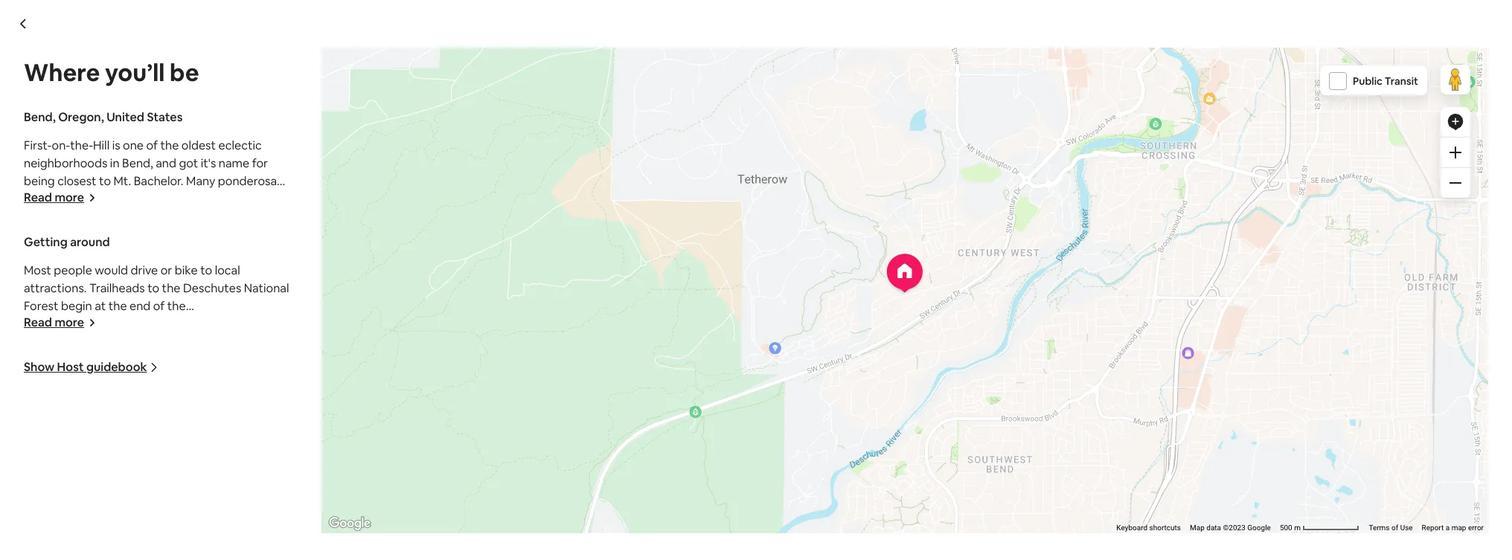 Task type: vqa. For each thing, say whether or not it's contained in the screenshot.
Terms of Use Link for 500 m button corresponding to Google map
Showing 6 points of interest. region
yes



Task type: locate. For each thing, give the bounding box(es) containing it.
transit inside where you'll be dialog
[[1386, 74, 1419, 88]]

good
[[24, 209, 53, 225], [517, 484, 546, 499]]

deschutes
[[183, 281, 241, 296], [219, 316, 277, 332]]

0 vertical spatial one
[[123, 138, 144, 153]]

1 vertical spatial your stay location, map pin image
[[887, 254, 923, 292]]

map data ©2023 google for keyboard shortcuts button associated with google map
showing 4 points of interest. region
[[869, 405, 950, 413]]

read more up getting
[[24, 190, 84, 205]]

walkers
[[74, 209, 115, 225], [567, 484, 608, 499]]

on- down where
[[52, 138, 70, 153]]

0 horizontal spatial name
[[219, 156, 250, 171]]

0 horizontal spatial united
[[107, 109, 144, 125]]

385
[[1027, 39, 1042, 51]]

oregon,
[[58, 109, 104, 125], [368, 437, 414, 453]]

your stay location, map pin image inside "google map
showing 6 points of interest." region
[[887, 254, 923, 292]]

map data ©2023 google for keyboard shortcuts button related to "google map
showing 6 points of interest." region
[[1191, 524, 1272, 532]]

google image inside where you'll be dialog
[[325, 514, 375, 534]]

map
[[1131, 405, 1146, 413], [1452, 524, 1467, 532]]

many
[[186, 173, 215, 189], [984, 466, 1013, 481]]

line inside where you'll be dialog
[[56, 191, 75, 207]]

1 vertical spatial it's
[[752, 466, 767, 481]]

map data ©2023 google
[[869, 405, 950, 413], [1191, 524, 1272, 532]]

google inside where you'll be dialog
[[1248, 524, 1272, 532]]

each inside where you'll be dialog
[[77, 191, 104, 207]]

1 vertical spatial line
[[1109, 466, 1128, 481]]

0 horizontal spatial it's
[[201, 156, 216, 171]]

0 horizontal spatial first-
[[24, 138, 52, 153]]

0 horizontal spatial ponderosa
[[218, 173, 277, 189]]

0 horizontal spatial 500 m
[[959, 405, 982, 413]]

0 horizontal spatial good
[[24, 209, 53, 225]]

drive
[[131, 263, 158, 278]]

lot up around
[[106, 191, 121, 207]]

bikers.
[[141, 209, 177, 225], [634, 484, 670, 499]]

0 vertical spatial data
[[886, 405, 901, 413]]

keyboard shortcuts button
[[796, 404, 860, 414], [1117, 523, 1182, 534]]

1 horizontal spatial bend, oregon, united states
[[334, 437, 493, 453]]

read for pines
[[24, 190, 52, 205]]

bikers. inside where you'll be dialog
[[141, 209, 177, 225]]

0 horizontal spatial report a map error link
[[1101, 405, 1163, 413]]

mt.
[[114, 173, 131, 189], [911, 466, 929, 481]]

of
[[146, 138, 158, 153], [153, 299, 165, 314], [1071, 405, 1078, 413], [456, 466, 468, 481], [1392, 524, 1399, 532]]

report a map error for google map
showing 4 points of interest. region report a map error link
[[1101, 405, 1163, 413]]

report
[[1101, 405, 1123, 413], [1423, 524, 1445, 532]]

0 vertical spatial shortcuts
[[829, 405, 860, 413]]

ponderosa
[[218, 173, 277, 189], [1016, 466, 1075, 481]]

bend, oregon, united states inside where you'll be dialog
[[24, 109, 183, 125]]

1 vertical spatial name
[[769, 466, 800, 481]]

keyboard for keyboard shortcuts button related to "google map
showing 6 points of interest." region
[[1117, 524, 1148, 532]]

0 horizontal spatial google
[[927, 405, 950, 413]]

0 vertical spatial use
[[1080, 405, 1092, 413]]

1 vertical spatial read more
[[24, 315, 84, 331]]

0 vertical spatial 500 m
[[959, 405, 982, 413]]

terms of use link inside where you'll be dialog
[[1370, 524, 1414, 532]]

google for keyboard shortcuts button related to "google map
showing 6 points of interest." region
[[1248, 524, 1272, 532]]

1 horizontal spatial show
[[334, 512, 365, 527]]

use inside where you'll be dialog
[[1401, 524, 1414, 532]]

1 vertical spatial report a map error link
[[1423, 524, 1485, 532]]

1 vertical spatial keyboard shortcuts button
[[1117, 523, 1182, 534]]

1 vertical spatial report
[[1423, 524, 1445, 532]]

states
[[147, 109, 183, 125], [457, 437, 493, 453]]

where you'll be
[[24, 57, 199, 88]]

0 horizontal spatial states
[[147, 109, 183, 125]]

0 vertical spatial first-
[[24, 138, 52, 153]]

1 vertical spatial the-
[[380, 466, 403, 481]]

terms of use inside where you'll be dialog
[[1370, 524, 1414, 532]]

error
[[1148, 405, 1163, 413], [1469, 524, 1485, 532]]

0 vertical spatial in
[[110, 156, 120, 171]]

read up getting
[[24, 190, 52, 205]]

500 m button
[[955, 404, 1044, 414], [1276, 523, 1365, 534]]

0 horizontal spatial terms
[[1048, 405, 1069, 413]]

bachelor.
[[134, 173, 184, 189], [931, 466, 981, 481]]

©2023
[[902, 405, 925, 413], [1224, 524, 1246, 532]]

on- up show more button
[[362, 466, 380, 481]]

2 read more button from the top
[[24, 315, 96, 331]]

use
[[1080, 405, 1092, 413], [1401, 524, 1414, 532]]

first-on-the-hill is one of the oldest eclectic neighborhoods in bend, and got it's name for being closest to mt. bachelor. many ponderosa pines line each lot and a safe, private road that is good for walkers and bikers.
[[24, 138, 286, 225], [334, 466, 1157, 499]]

closest
[[57, 173, 96, 189], [855, 466, 894, 481]]

where you'll be dialog
[[0, 0, 1513, 558]]

read for river
[[24, 315, 52, 331]]

1 horizontal spatial name
[[769, 466, 800, 481]]

bend, oregon, united states
[[24, 109, 183, 125], [334, 437, 493, 453]]

more for and
[[55, 315, 84, 331]]

0 vertical spatial the-
[[70, 138, 93, 153]]

one inside where you'll be dialog
[[123, 138, 144, 153]]

keyboard shortcuts button for "google map
showing 6 points of interest." region
[[1117, 523, 1182, 534]]

0 horizontal spatial got
[[179, 156, 198, 171]]

0 horizontal spatial walkers
[[74, 209, 115, 225]]

on-
[[52, 138, 70, 153], [362, 466, 380, 481]]

transit
[[1386, 74, 1419, 88], [1064, 84, 1098, 97]]

states inside where you'll be dialog
[[147, 109, 183, 125]]

first- inside where you'll be dialog
[[24, 138, 52, 153]]

500 m button inside where you'll be dialog
[[1276, 523, 1365, 534]]

1 horizontal spatial one
[[433, 466, 454, 481]]

0 horizontal spatial error
[[1148, 405, 1163, 413]]

0 horizontal spatial each
[[77, 191, 104, 207]]

zoom in image up zoom out image
[[1129, 156, 1141, 168]]

1 horizontal spatial zoom in image
[[1450, 147, 1462, 159]]

1 read from the top
[[24, 190, 52, 205]]

guidebook
[[86, 360, 147, 375]]

0 horizontal spatial in
[[110, 156, 120, 171]]

1 vertical spatial bend, oregon, united states
[[334, 437, 493, 453]]

1 horizontal spatial private
[[412, 484, 450, 499]]

google
[[927, 405, 950, 413], [1248, 524, 1272, 532]]

host
[[57, 360, 84, 375]]

report inside where you'll be dialog
[[1423, 524, 1445, 532]]

zoom in image
[[1450, 147, 1462, 159], [1129, 156, 1141, 168]]

and inside most people would drive or bike to local attractions. trailheads to the deschutes national forest begin at the end of the street/neighborhood, including the deschutes river and phil's trails.
[[54, 334, 74, 350]]

pines inside where you'll be dialog
[[24, 191, 53, 207]]

1 vertical spatial 500
[[1281, 524, 1293, 532]]

google image
[[338, 395, 387, 414], [325, 514, 375, 534]]

street/neighborhood,
[[24, 316, 143, 332]]

0 vertical spatial hill
[[93, 138, 110, 153]]

deschutes down local
[[183, 281, 241, 296]]

pines
[[24, 191, 53, 207], [1077, 466, 1106, 481]]

1 horizontal spatial united
[[417, 437, 455, 453]]

0 vertical spatial name
[[219, 156, 250, 171]]

it's inside where you'll be dialog
[[201, 156, 216, 171]]

data
[[886, 405, 901, 413], [1207, 524, 1222, 532]]

1 vertical spatial report a map error
[[1423, 524, 1485, 532]]

a
[[147, 191, 153, 207], [1125, 405, 1129, 413], [374, 484, 381, 499], [1446, 524, 1451, 532]]

bachelor. inside where you'll be dialog
[[134, 173, 184, 189]]

1 vertical spatial neighborhoods
[[575, 466, 658, 481]]

map data ©2023 google inside where you'll be dialog
[[1191, 524, 1272, 532]]

1 vertical spatial terms of use link
[[1370, 524, 1414, 532]]

one
[[123, 138, 144, 153], [433, 466, 454, 481]]

0 horizontal spatial bachelor.
[[134, 173, 184, 189]]

shortcuts inside where you'll be dialog
[[1150, 524, 1182, 532]]

0 vertical spatial google
[[927, 405, 950, 413]]

got
[[179, 156, 198, 171], [730, 466, 749, 481]]

terms of use link for "500 m" button inside the where you'll be dialog
[[1370, 524, 1414, 532]]

1 vertical spatial being
[[821, 466, 853, 481]]

drag pegman onto the map to open street view image
[[1441, 65, 1471, 95], [1120, 74, 1150, 104]]

map
[[869, 405, 884, 413], [1191, 524, 1205, 532]]

0 vertical spatial lot
[[106, 191, 121, 207]]

read more button down begin
[[24, 315, 96, 331]]

0 horizontal spatial mt.
[[114, 173, 131, 189]]

error inside where you'll be dialog
[[1469, 524, 1485, 532]]

private
[[184, 191, 222, 207], [412, 484, 450, 499]]

0 vertical spatial being
[[24, 173, 55, 189]]

walkers inside where you'll be dialog
[[74, 209, 115, 225]]

1 horizontal spatial first-
[[334, 466, 362, 481]]

report a map error inside where you'll be dialog
[[1423, 524, 1485, 532]]

1 read more button from the top
[[24, 190, 96, 205]]

2 read from the top
[[24, 315, 52, 331]]

neighborhoods
[[24, 156, 107, 171], [575, 466, 658, 481]]

0 horizontal spatial pines
[[24, 191, 53, 207]]

0 vertical spatial bachelor.
[[134, 173, 184, 189]]

shortcuts
[[829, 405, 860, 413], [1150, 524, 1182, 532]]

data inside where you'll be dialog
[[1207, 524, 1222, 532]]

lot up show more
[[334, 484, 348, 499]]

where
[[24, 57, 100, 88]]

for
[[252, 156, 268, 171], [56, 209, 72, 225], [803, 466, 819, 481], [548, 484, 564, 499]]

add a place to the map image
[[1447, 113, 1465, 131], [1126, 122, 1144, 140]]

zoom in image up zoom out icon
[[1450, 147, 1462, 159]]

map inside where you'll be dialog
[[1191, 524, 1205, 532]]

got inside where you'll be dialog
[[179, 156, 198, 171]]

road inside where you'll be dialog
[[225, 191, 250, 207]]

500
[[959, 405, 972, 413], [1281, 524, 1293, 532]]

m inside where you'll be dialog
[[1295, 524, 1301, 532]]

bike
[[175, 263, 198, 278]]

1 vertical spatial read
[[24, 315, 52, 331]]

©2023 inside where you'll be dialog
[[1224, 524, 1246, 532]]

1 horizontal spatial terms
[[1370, 524, 1390, 532]]

at
[[95, 299, 106, 314]]

·
[[1022, 39, 1024, 51]]

zoom out image
[[1129, 186, 1141, 198]]

read more down forest
[[24, 315, 84, 331]]

that
[[253, 191, 276, 207], [480, 484, 503, 499]]

0 vertical spatial report a map error link
[[1101, 405, 1163, 413]]

1 horizontal spatial map data ©2023 google
[[1191, 524, 1272, 532]]

on- inside where you'll be dialog
[[52, 138, 70, 153]]

m for keyboard shortcuts button associated with google map
showing 4 points of interest. region
[[974, 405, 980, 413]]

first-
[[24, 138, 52, 153], [334, 466, 362, 481]]

4.95
[[1002, 39, 1020, 51]]

national
[[244, 281, 289, 296]]

500 m inside where you'll be dialog
[[1281, 524, 1303, 532]]

0 horizontal spatial keyboard
[[796, 405, 827, 413]]

road
[[225, 191, 250, 207], [453, 484, 478, 499]]

safe, up show more button
[[383, 484, 409, 499]]

terms for report a map error link in the where you'll be dialog
[[1370, 524, 1390, 532]]

1 vertical spatial oldest
[[492, 466, 526, 481]]

1 horizontal spatial safe,
[[383, 484, 409, 499]]

read down forest
[[24, 315, 52, 331]]

error for "google map
showing 6 points of interest." region
[[1469, 524, 1485, 532]]

map inside where you'll be dialog
[[1452, 524, 1467, 532]]

0 horizontal spatial eclectic
[[218, 138, 262, 153]]

keyboard shortcuts inside where you'll be dialog
[[1117, 524, 1182, 532]]

hill inside where you'll be dialog
[[93, 138, 110, 153]]

to
[[99, 173, 111, 189], [200, 263, 212, 278], [148, 281, 159, 296], [897, 466, 909, 481]]

safe, inside where you'll be dialog
[[156, 191, 181, 207]]

zoom in image for zoom out image
[[1129, 156, 1141, 168]]

line
[[56, 191, 75, 207], [1109, 466, 1128, 481]]

1 horizontal spatial pines
[[1077, 466, 1106, 481]]

0 horizontal spatial oldest
[[182, 138, 216, 153]]

reviews
[[1044, 39, 1075, 51]]

terms
[[1048, 405, 1069, 413], [1370, 524, 1390, 532]]

1 horizontal spatial shortcuts
[[1150, 524, 1182, 532]]

hill
[[93, 138, 110, 153], [403, 466, 420, 481]]

1 vertical spatial data
[[1207, 524, 1222, 532]]

0 vertical spatial it's
[[201, 156, 216, 171]]

add a place to the map image up zoom out icon
[[1447, 113, 1465, 131]]

in inside where you'll be dialog
[[110, 156, 120, 171]]

1 horizontal spatial terms of use link
[[1370, 524, 1414, 532]]

1 vertical spatial good
[[517, 484, 546, 499]]

public
[[1354, 74, 1383, 88], [1032, 84, 1062, 97]]

oldest
[[182, 138, 216, 153], [492, 466, 526, 481]]

0 horizontal spatial being
[[24, 173, 55, 189]]

zoom in image for zoom out icon
[[1450, 147, 1462, 159]]

the-
[[70, 138, 93, 153], [380, 466, 403, 481]]

1 horizontal spatial public
[[1354, 74, 1383, 88]]

0 vertical spatial report
[[1101, 405, 1123, 413]]

public transit
[[1354, 74, 1419, 88], [1032, 84, 1098, 97]]

report a map error link
[[1101, 405, 1163, 413], [1423, 524, 1485, 532]]

oldest inside where you'll be dialog
[[182, 138, 216, 153]]

1 horizontal spatial got
[[730, 466, 749, 481]]

0 vertical spatial keyboard shortcuts
[[796, 405, 860, 413]]

map for keyboard shortcuts button associated with google map
showing 4 points of interest. region
[[869, 405, 884, 413]]

name inside where you'll be dialog
[[219, 156, 250, 171]]

more
[[55, 190, 84, 205], [55, 315, 84, 331], [367, 512, 397, 527]]

most
[[24, 263, 51, 278]]

0 vertical spatial that
[[253, 191, 276, 207]]

is
[[112, 138, 120, 153], [278, 191, 286, 207], [422, 466, 430, 481], [506, 484, 514, 499]]

1 horizontal spatial ©2023
[[1224, 524, 1246, 532]]

terms of use link
[[1048, 405, 1092, 413], [1370, 524, 1414, 532]]

read more button up getting around
[[24, 190, 96, 205]]

would
[[95, 263, 128, 278]]

and
[[156, 156, 176, 171], [123, 191, 144, 207], [118, 209, 139, 225], [54, 334, 74, 350], [707, 466, 727, 481], [351, 484, 372, 499], [611, 484, 631, 499]]

safe, up or on the left top
[[156, 191, 181, 207]]

500 m
[[959, 405, 982, 413], [1281, 524, 1303, 532]]

name
[[219, 156, 250, 171], [769, 466, 800, 481]]

drag pegman onto the map to open street view image inside where you'll be dialog
[[1441, 65, 1471, 95]]

mt. inside where you'll be dialog
[[114, 173, 131, 189]]

0 vertical spatial eclectic
[[218, 138, 262, 153]]

trails.
[[106, 334, 137, 350]]

read more button
[[24, 190, 96, 205], [24, 315, 96, 331]]

0 horizontal spatial map data ©2023 google
[[869, 405, 950, 413]]

1 vertical spatial 500 m button
[[1276, 523, 1365, 534]]

terms inside where you'll be dialog
[[1370, 524, 1390, 532]]

google map
showing 6 points of interest. region
[[291, 0, 1513, 542]]

1 vertical spatial in
[[661, 466, 670, 481]]

map for "google map
showing 6 points of interest." region
[[1452, 524, 1467, 532]]

500 for keyboard shortcuts button related to "google map
showing 6 points of interest." region
[[1281, 524, 1293, 532]]

shortcuts for keyboard shortcuts button related to "google map
showing 6 points of interest." region
[[1150, 524, 1182, 532]]

being inside where you'll be dialog
[[24, 173, 55, 189]]

0 vertical spatial map
[[869, 405, 884, 413]]

show more button
[[334, 512, 409, 527]]

your stay location, map pin image
[[733, 199, 769, 236], [887, 254, 923, 292]]

lot
[[106, 191, 121, 207], [334, 484, 348, 499]]

1 vertical spatial first-
[[334, 466, 362, 481]]

around
[[70, 235, 110, 250]]

add a place to the map image up zoom out image
[[1126, 122, 1144, 140]]

read more for line
[[24, 190, 84, 205]]

500 m for google map
showing 4 points of interest. region report a map error link "500 m" button
[[959, 405, 982, 413]]

500 inside where you'll be dialog
[[1281, 524, 1293, 532]]

read more for and
[[24, 315, 84, 331]]

keyboard inside where you'll be dialog
[[1117, 524, 1148, 532]]

deschutes down the national
[[219, 316, 277, 332]]

in
[[110, 156, 120, 171], [661, 466, 670, 481]]

report a map error
[[1101, 405, 1163, 413], [1423, 524, 1485, 532]]

show for show host guidebook
[[24, 360, 55, 375]]

0 vertical spatial private
[[184, 191, 222, 207]]

each
[[77, 191, 104, 207], [1131, 466, 1157, 481]]

500 m button for report a map error link in the where you'll be dialog
[[1276, 523, 1365, 534]]

show inside where you'll be dialog
[[24, 360, 55, 375]]

read more
[[24, 190, 84, 205], [24, 315, 84, 331]]

keyboard shortcuts for keyboard shortcuts button associated with google map
showing 4 points of interest. region
[[796, 405, 860, 413]]

1 horizontal spatial walkers
[[567, 484, 608, 499]]

keyboard
[[796, 405, 827, 413], [1117, 524, 1148, 532]]

report a map error link inside where you'll be dialog
[[1423, 524, 1485, 532]]

1 vertical spatial private
[[412, 484, 450, 499]]

terms of use for "google map
showing 6 points of interest." region
[[1370, 524, 1414, 532]]

2 read more from the top
[[24, 315, 84, 331]]

the
[[160, 138, 179, 153], [162, 281, 181, 296], [108, 299, 127, 314], [167, 299, 186, 314], [197, 316, 216, 332], [471, 466, 489, 481]]

local
[[215, 263, 240, 278]]

hill up show more button
[[403, 466, 420, 481]]

0 vertical spatial error
[[1148, 405, 1163, 413]]

many inside where you'll be dialog
[[186, 173, 215, 189]]

0 horizontal spatial that
[[253, 191, 276, 207]]

1 read more from the top
[[24, 190, 84, 205]]

1 vertical spatial keyboard
[[1117, 524, 1148, 532]]

report a map error for report a map error link in the where you'll be dialog
[[1423, 524, 1485, 532]]

eclectic inside where you'll be dialog
[[218, 138, 262, 153]]

0 horizontal spatial oregon,
[[58, 109, 104, 125]]

1 vertical spatial deschutes
[[219, 316, 277, 332]]

0 horizontal spatial the-
[[70, 138, 93, 153]]

0 vertical spatial many
[[186, 173, 215, 189]]

terms of use
[[1048, 405, 1092, 413], [1370, 524, 1414, 532]]

hill down where you'll be
[[93, 138, 110, 153]]

read
[[24, 190, 52, 205], [24, 315, 52, 331]]

attractions.
[[24, 281, 87, 296]]



Task type: describe. For each thing, give the bounding box(es) containing it.
terms of use for google map
showing 4 points of interest. region
[[1048, 405, 1092, 413]]

oregon, inside where you'll be dialog
[[58, 109, 104, 125]]

m for keyboard shortcuts button related to "google map
showing 6 points of interest." region
[[1295, 524, 1301, 532]]

1 horizontal spatial closest
[[855, 466, 894, 481]]

add a place to the map image for zoom in image corresponding to zoom out image
[[1126, 122, 1144, 140]]

public transit inside where you'll be dialog
[[1354, 74, 1419, 88]]

1 vertical spatial each
[[1131, 466, 1157, 481]]

1 horizontal spatial bikers.
[[634, 484, 670, 499]]

1 horizontal spatial road
[[453, 484, 478, 499]]

1 vertical spatial pines
[[1077, 466, 1106, 481]]

google image for google map
showing 4 points of interest. region
[[338, 395, 387, 414]]

2 vertical spatial more
[[367, 512, 397, 527]]

1 horizontal spatial line
[[1109, 466, 1128, 481]]

use for google map
showing 4 points of interest. region
[[1080, 405, 1092, 413]]

united inside where you'll be dialog
[[107, 109, 144, 125]]

1 horizontal spatial ponderosa
[[1016, 466, 1075, 481]]

read more button for and
[[24, 315, 96, 331]]

1 vertical spatial safe,
[[383, 484, 409, 499]]

good inside where you'll be dialog
[[24, 209, 53, 225]]

drag pegman onto the map to open street view image for google map
showing 4 points of interest. region
[[1120, 74, 1150, 104]]

more for line
[[55, 190, 84, 205]]

map for keyboard shortcuts button related to "google map
showing 6 points of interest." region
[[1191, 524, 1205, 532]]

zoom out image
[[1450, 177, 1462, 189]]

0 horizontal spatial public
[[1032, 84, 1062, 97]]

use for "google map
showing 6 points of interest." region
[[1401, 524, 1414, 532]]

shortcuts for keyboard shortcuts button associated with google map
showing 4 points of interest. region
[[829, 405, 860, 413]]

your stay location, map pin image inside google map
showing 4 points of interest. region
[[733, 199, 769, 236]]

0 horizontal spatial transit
[[1064, 84, 1098, 97]]

trailheads
[[89, 281, 145, 296]]

river
[[24, 334, 51, 350]]

begin
[[61, 299, 92, 314]]

1 horizontal spatial oldest
[[492, 466, 526, 481]]

data for keyboard shortcuts button related to "google map
showing 6 points of interest." region
[[1207, 524, 1222, 532]]

map for google map
showing 4 points of interest. region
[[1131, 405, 1146, 413]]

private inside where you'll be dialog
[[184, 191, 222, 207]]

terms for google map
showing 4 points of interest. region report a map error link
[[1048, 405, 1069, 413]]

1 vertical spatial walkers
[[567, 484, 608, 499]]

500 for keyboard shortcuts button associated with google map
showing 4 points of interest. region
[[959, 405, 972, 413]]

people
[[54, 263, 92, 278]]

including
[[145, 316, 195, 332]]

getting
[[24, 235, 68, 250]]

error for google map
showing 4 points of interest. region
[[1148, 405, 1163, 413]]

google map
showing 4 points of interest. region
[[327, 0, 1280, 486]]

©2023 for google map
showing 4 points of interest. region
[[902, 405, 925, 413]]

closest inside where you'll be dialog
[[57, 173, 96, 189]]

1 horizontal spatial oregon,
[[368, 437, 414, 453]]

add a place to the map image for zoom in image related to zoom out icon
[[1447, 113, 1465, 131]]

you'll
[[105, 57, 165, 88]]

ponderosa inside where you'll be dialog
[[218, 173, 277, 189]]

public inside where you'll be dialog
[[1354, 74, 1383, 88]]

the- inside where you'll be dialog
[[70, 138, 93, 153]]

1 vertical spatial got
[[730, 466, 749, 481]]

1 vertical spatial eclectic
[[529, 466, 572, 481]]

drag pegman onto the map to open street view image for "google map
showing 6 points of interest." region
[[1441, 65, 1471, 95]]

0 horizontal spatial public transit
[[1032, 84, 1098, 97]]

report a map error link for "google map
showing 6 points of interest." region
[[1423, 524, 1485, 532]]

1 horizontal spatial hill
[[403, 466, 420, 481]]

1 vertical spatial mt.
[[911, 466, 929, 481]]

keyboard shortcuts button for google map
showing 4 points of interest. region
[[796, 404, 860, 414]]

report for google map
showing 4 points of interest. region
[[1101, 405, 1123, 413]]

of inside most people would drive or bike to local attractions. trailheads to the deschutes national forest begin at the end of the street/neighborhood, including the deschutes river and phil's trails.
[[153, 299, 165, 314]]

1 horizontal spatial neighborhoods
[[575, 466, 658, 481]]

most people would drive or bike to local attractions. trailheads to the deschutes national forest begin at the end of the street/neighborhood, including the deschutes river and phil's trails.
[[24, 263, 289, 350]]

neighborhoods inside where you'll be dialog
[[24, 156, 107, 171]]

report for "google map
showing 6 points of interest." region
[[1423, 524, 1445, 532]]

1 horizontal spatial good
[[517, 484, 546, 499]]

1 horizontal spatial many
[[984, 466, 1013, 481]]

1 vertical spatial one
[[433, 466, 454, 481]]

forest
[[24, 299, 58, 314]]

500 m for "500 m" button inside the where you'll be dialog
[[1281, 524, 1303, 532]]

or
[[161, 263, 172, 278]]

1 horizontal spatial the-
[[380, 466, 403, 481]]

500 m button for google map
showing 4 points of interest. region report a map error link
[[955, 404, 1044, 414]]

google image for "google map
showing 6 points of interest." region
[[325, 514, 375, 534]]

first-on-the-hill is one of the oldest eclectic neighborhoods in bend, and got it's name for being closest to mt. bachelor. many ponderosa pines line each lot and a safe, private road that is good for walkers and bikers. inside where you'll be dialog
[[24, 138, 286, 225]]

1 vertical spatial lot
[[334, 484, 348, 499]]

data for keyboard shortcuts button associated with google map
showing 4 points of interest. region
[[886, 405, 901, 413]]

show more
[[334, 512, 397, 527]]

1 horizontal spatial in
[[661, 466, 670, 481]]

show host guidebook link
[[24, 360, 159, 375]]

0 vertical spatial deschutes
[[183, 281, 241, 296]]

keyboard shortcuts for keyboard shortcuts button related to "google map
showing 6 points of interest." region
[[1117, 524, 1182, 532]]

that inside where you'll be dialog
[[253, 191, 276, 207]]

1 vertical spatial that
[[480, 484, 503, 499]]

1 vertical spatial united
[[417, 437, 455, 453]]

1 vertical spatial on-
[[362, 466, 380, 481]]

4.95 · 385 reviews
[[1002, 39, 1075, 51]]

1 horizontal spatial bachelor.
[[931, 466, 981, 481]]

keyboard for keyboard shortcuts button associated with google map
showing 4 points of interest. region
[[796, 405, 827, 413]]

getting around
[[24, 235, 110, 250]]

©2023 for "google map
showing 6 points of interest." region
[[1224, 524, 1246, 532]]

show host guidebook
[[24, 360, 147, 375]]

report a map error link for google map
showing 4 points of interest. region
[[1101, 405, 1163, 413]]

1 horizontal spatial first-on-the-hill is one of the oldest eclectic neighborhoods in bend, and got it's name for being closest to mt. bachelor. many ponderosa pines line each lot and a safe, private road that is good for walkers and bikers.
[[334, 466, 1157, 499]]

lot inside where you'll be dialog
[[106, 191, 121, 207]]

read more button for line
[[24, 190, 96, 205]]

phil's
[[77, 334, 104, 350]]

1 horizontal spatial it's
[[752, 466, 767, 481]]

be
[[170, 57, 199, 88]]

1 horizontal spatial states
[[457, 437, 493, 453]]

end
[[130, 299, 151, 314]]

google for keyboard shortcuts button associated with google map
showing 4 points of interest. region
[[927, 405, 950, 413]]

show for show more
[[334, 512, 365, 527]]

terms of use link for google map
showing 4 points of interest. region report a map error link "500 m" button
[[1048, 405, 1092, 413]]



